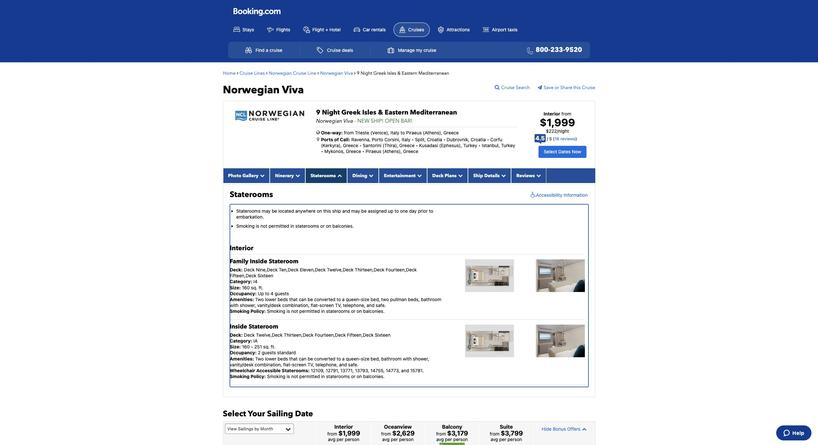 Task type: vqa. For each thing, say whether or not it's contained in the screenshot.
Balcony from $3,179 avg per person at the bottom of the page
yes



Task type: describe. For each thing, give the bounding box(es) containing it.
up
[[388, 209, 394, 214]]

beds for vanity/desk
[[278, 297, 288, 303]]

sailings
[[238, 427, 254, 432]]

corfu (kerkyra), greece
[[321, 137, 503, 148]]

hotel
[[330, 27, 341, 32]]

is inside the by booking this category, you are guaranteed an oceanview stateroom or better, for this sailing at this rate. however, this rate is not associated with a specific stateroom, deck, or bedding configuration, and the view may be fully obstructed, partially obstructed, porthole or picture window.
[[295, 187, 299, 193]]

person for $2,629
[[400, 437, 414, 443]]

1 vertical spatial norwegian viva
[[223, 83, 304, 97]]

is inside two lower beds that can be converted to a queen-size bed, bathroom with shower, vanity/desk combination, flat-screen tv, telephone, and safe. wheelchair accessible staterooms: 12109, 12791, 13771, 13793, 14755, 14773, and 15781. smoking policy: smoking is not permitted in staterooms or on balconies.
[[287, 374, 290, 380]]

ft. inside category: ia size: 160 - 251 sq. ft. occupancy: 2 guests standard amenities:
[[271, 345, 276, 350]]

chevron down image for photo gallery
[[259, 174, 265, 178]]

• left istanbul,
[[479, 143, 481, 148]]

a inside two lower beds that can be converted to a queen-size bed, two pullman beds, bathroom with shower, vanity/desk combination, flat-screen tv, telephone, and safe. smoking policy: smoking is not permitted in staterooms or on balconies.
[[342, 297, 345, 303]]

be left assigned
[[362, 209, 367, 214]]

oceanview from $2,629 avg per person
[[382, 425, 415, 443]]

cruise left the line
[[293, 70, 307, 76]]

category,
[[270, 182, 290, 187]]

with inside two lower beds that can be converted to a queen-size bed, bathroom with shower, vanity/desk combination, flat-screen tv, telephone, and safe. wheelchair accessible staterooms: 12109, 12791, 13771, 13793, 14755, 14773, and 15781. smoking policy: smoking is not permitted in staterooms or on balconies.
[[403, 357, 412, 362]]

flat- inside two lower beds that can be converted to a queen-size bed, two pullman beds, bathroom with shower, vanity/desk combination, flat-screen tv, telephone, and safe. smoking policy: smoking is not permitted in staterooms or on balconies.
[[311, 303, 320, 309]]

category: i4 size: 160 sq. ft. occupancy: up to 4 guests amenities:
[[230, 279, 289, 303]]

0 vertical spatial staterooms
[[296, 224, 319, 229]]

2 horizontal spatial may
[[352, 209, 360, 214]]

map marker image
[[317, 137, 320, 142]]

this up however,
[[261, 182, 269, 187]]

are
[[300, 182, 307, 187]]

wheelchair image
[[529, 192, 537, 199]]

and inside two lower beds that can be converted to a queen-size bed, two pullman beds, bathroom with shower, vanity/desk combination, flat-screen tv, telephone, and safe. smoking policy: smoking is not permitted in staterooms or on balconies.
[[367, 303, 375, 309]]

category: for sq.
[[230, 279, 252, 285]]

with inside the by booking this category, you are guaranteed an oceanview stateroom or better, for this sailing at this rate. however, this rate is not associated with a specific stateroom, deck, or bedding configuration, and the view may be fully obstructed, partially obstructed, porthole or picture window.
[[332, 187, 341, 193]]

to inside two lower beds that can be converted to a queen-size bed, bathroom with shower, vanity/desk combination, flat-screen tv, telephone, and safe. wheelchair accessible staterooms: 12109, 12791, 13771, 13793, 14755, 14773, and 15781. smoking policy: smoking is not permitted in staterooms or on balconies.
[[337, 357, 341, 362]]

accessibility information
[[537, 192, 588, 198]]

ship details
[[474, 173, 500, 179]]

night
[[559, 128, 570, 134]]

angle right image for cruise lines
[[266, 71, 268, 75]]

to inside category: i4 size: 160 sq. ft. occupancy: up to 4 guests amenities:
[[265, 291, 270, 297]]

0 vertical spatial norwegian viva
[[321, 70, 353, 76]]

save or share this cruise link
[[538, 85, 596, 91]]

0 vertical spatial stateroom
[[269, 258, 299, 266]]

viva inside 9 night greek isles & eastern mediterranean norwegian viva - new ship! open bar!
[[344, 118, 353, 125]]

with inside two lower beds that can be converted to a queen-size bed, two pullman beds, bathroom with shower, vanity/desk combination, flat-screen tv, telephone, and safe. smoking policy: smoking is not permitted in staterooms or on balconies.
[[230, 303, 239, 309]]

amenities: inside category: ia size: 160 - 251 sq. ft. occupancy: 2 guests standard amenities:
[[230, 357, 254, 362]]

is down embarkation.
[[256, 224, 260, 229]]

deck: inside inside stateroom deck: deck twelve,deck thirteen,deck fourteen,deck fifteen,deck sixteen
[[230, 333, 243, 338]]

rentals
[[372, 27, 386, 32]]

permitted inside two lower beds that can be converted to a queen-size bed, two pullman beds, bathroom with shower, vanity/desk combination, flat-screen tv, telephone, and safe. smoking policy: smoking is not permitted in staterooms or on balconies.
[[300, 309, 320, 315]]

two for with
[[255, 297, 264, 303]]

smoking down embarkation.
[[237, 224, 255, 229]]

my
[[416, 47, 423, 53]]

person for $3,799
[[508, 437, 523, 443]]

• down ravenna, porto corsini, italy • split, croatia • dubrovnik, croatia •
[[416, 143, 418, 148]]

0 vertical spatial in
[[291, 224, 294, 229]]

greek for 9 night greek isles & eastern mediterranean
[[374, 70, 387, 76]]

from for interior from $1,999 $222 / night
[[562, 111, 572, 117]]

not inside two lower beds that can be converted to a queen-size bed, bathroom with shower, vanity/desk combination, flat-screen tv, telephone, and safe. wheelchair accessible staterooms: 12109, 12791, 13771, 13793, 14755, 14773, and 15781. smoking policy: smoking is not permitted in staterooms or on balconies.
[[292, 374, 298, 380]]

1 horizontal spatial italy
[[402, 137, 411, 142]]

gallery
[[243, 173, 259, 179]]

this down category,
[[277, 187, 285, 193]]

staterooms inside two lower beds that can be converted to a queen-size bed, two pullman beds, bathroom with shower, vanity/desk combination, flat-screen tv, telephone, and safe. smoking policy: smoking is not permitted in staterooms or on balconies.
[[326, 309, 350, 315]]

2
[[258, 351, 261, 356]]

/ inside 4.5 / 5 ( 16 reviews )
[[547, 136, 549, 142]]

greece down the ravenna,
[[346, 149, 361, 154]]

airport
[[492, 27, 507, 32]]

norwegian viva main content
[[220, 66, 599, 446]]

new
[[358, 118, 370, 125]]

0 vertical spatial inside
[[250, 258, 268, 266]]

a inside navigation
[[266, 47, 269, 53]]

stateroom for inside stateroom deck: deck twelve,deck thirteen,deck fourteen,deck fifteen,deck sixteen
[[249, 323, 279, 331]]

way:
[[333, 130, 343, 136]]

booking.com home image
[[234, 8, 281, 16]]

$3,179
[[448, 430, 469, 438]]

queen- for tv,
[[346, 297, 361, 303]]

staterooms button
[[306, 169, 348, 183]]

find a cruise
[[256, 47, 283, 53]]

• up (ephesus),
[[444, 137, 446, 142]]

tv, inside two lower beds that can be converted to a queen-size bed, bathroom with shower, vanity/desk combination, flat-screen tv, telephone, and safe. wheelchair accessible staterooms: 12109, 12791, 13771, 13793, 14755, 14773, and 15781. smoking policy: smoking is not permitted in staterooms or on balconies.
[[308, 362, 315, 368]]

(
[[554, 136, 555, 142]]

(venice),
[[371, 130, 390, 136]]

not inside two lower beds that can be converted to a queen-size bed, two pullman beds, bathroom with shower, vanity/desk combination, flat-screen tv, telephone, and safe. smoking policy: smoking is not permitted in staterooms or on balconies.
[[292, 309, 298, 315]]

flat- inside two lower beds that can be converted to a queen-size bed, bathroom with shower, vanity/desk combination, flat-screen tv, telephone, and safe. wheelchair accessible staterooms: 12109, 12791, 13771, 13793, 14755, 14773, and 15781. smoking policy: smoking is not permitted in staterooms or on balconies.
[[284, 362, 292, 368]]

0 vertical spatial piraeus
[[406, 130, 422, 136]]

of
[[335, 137, 339, 142]]

size for bathroom
[[361, 357, 370, 362]]

$3,799
[[501, 430, 523, 438]]

smoking down category: i4 size: 160 sq. ft. occupancy: up to 4 guests amenities:
[[230, 309, 250, 315]]

13793,
[[355, 368, 370, 374]]

nine,deck
[[256, 267, 278, 273]]

occupancy: inside category: i4 size: 160 sq. ft. occupancy: up to 4 guests amenities:
[[230, 291, 257, 297]]

this down by
[[237, 187, 244, 193]]

thirteen,deck for nine,deck
[[355, 267, 385, 273]]

telephone, inside two lower beds that can be converted to a queen-size bed, two pullman beds, bathroom with shower, vanity/desk combination, flat-screen tv, telephone, and safe. smoking policy: smoking is not permitted in staterooms or on balconies.
[[343, 303, 366, 309]]

booking
[[243, 182, 260, 187]]

i4
[[254, 279, 258, 285]]

guests for 4
[[275, 291, 289, 297]]

permitted inside two lower beds that can be converted to a queen-size bed, bathroom with shower, vanity/desk combination, flat-screen tv, telephone, and safe. wheelchair accessible staterooms: 12109, 12791, 13771, 13793, 14755, 14773, and 15781. smoking policy: smoking is not permitted in staterooms or on balconies.
[[300, 374, 320, 380]]

eastern for 9 night greek isles & eastern mediterranean
[[402, 70, 418, 76]]

on inside 'staterooms may be located anywhere on this ship and may be assigned up to one day prior to embarkation.'
[[317, 209, 322, 214]]

cruise deals link
[[310, 44, 361, 57]]

• left split,
[[412, 137, 414, 142]]

smoking down wheelchair
[[230, 374, 250, 380]]

guaranteed
[[308, 182, 332, 187]]

& for 9 night greek isles & eastern mediterranean
[[398, 70, 401, 76]]

accessibility information link
[[529, 192, 588, 199]]

date
[[295, 409, 313, 420]]

sq. inside category: i4 size: 160 sq. ft. occupancy: up to 4 guests amenities:
[[251, 285, 258, 291]]

• down the ravenna,
[[360, 143, 362, 148]]

deck inside inside stateroom deck: deck twelve,deck thirteen,deck fourteen,deck fifteen,deck sixteen
[[244, 333, 255, 338]]

$1,999 for interior from $1,999 $222 / night
[[540, 116, 576, 129]]

staterooms for staterooms may be located anywhere on this ship and may be assigned up to one day prior to embarkation.
[[237, 209, 261, 214]]

in inside two lower beds that can be converted to a queen-size bed, two pullman beds, bathroom with shower, vanity/desk combination, flat-screen tv, telephone, and safe. smoking policy: smoking is not permitted in staterooms or on balconies.
[[321, 309, 325, 315]]

1 turkey from the left
[[464, 143, 478, 148]]

person for $3,179
[[454, 437, 468, 443]]

paper plane image
[[538, 85, 544, 90]]

safe. inside two lower beds that can be converted to a queen-size bed, two pullman beds, bathroom with shower, vanity/desk combination, flat-screen tv, telephone, and safe. smoking policy: smoking is not permitted in staterooms or on balconies.
[[376, 303, 386, 309]]

per for $2,629
[[391, 437, 398, 443]]

this right share
[[574, 85, 581, 91]]

$1,999 for interior from $1,999 avg per person
[[339, 430, 360, 438]]

suite from $3,799 avg per person
[[490, 425, 523, 443]]

view sailings by month
[[228, 427, 273, 432]]

size for two
[[361, 297, 370, 303]]

fourteen,deck for nine,deck
[[386, 267, 417, 273]]

is inside two lower beds that can be converted to a queen-size bed, two pullman beds, bathroom with shower, vanity/desk combination, flat-screen tv, telephone, and safe. smoking policy: smoking is not permitted in staterooms or on balconies.
[[287, 309, 290, 315]]

combination, inside two lower beds that can be converted to a queen-size bed, two pullman beds, bathroom with shower, vanity/desk combination, flat-screen tv, telephone, and safe. smoking policy: smoking is not permitted in staterooms or on balconies.
[[283, 303, 310, 309]]

$2,629
[[393, 430, 415, 438]]

can for combination,
[[299, 297, 307, 303]]

the
[[276, 193, 283, 199]]

window.
[[237, 199, 254, 205]]

oceanview inside the oceanview from $2,629 avg per person
[[384, 425, 412, 431]]

(athens), inside santorini (thira), greece • kusadasi (ephesus), turkey • istanbul, turkey • mykonos, greece • piraeus (athens), greece
[[383, 149, 402, 154]]

cabin image for deck twelve,deck thirteen,deck fourteen,deck fifteen,deck sixteen deck on norwegian viva image
[[537, 325, 586, 358]]

not inside the by booking this category, you are guaranteed an oceanview stateroom or better, for this sailing at this rate. however, this rate is not associated with a specific stateroom, deck, or bedding configuration, and the view may be fully obstructed, partially obstructed, porthole or picture window.
[[300, 187, 307, 193]]

1 deck: from the top
[[230, 267, 243, 273]]

stateroom for inside stateroom
[[249, 389, 279, 397]]

at
[[438, 182, 442, 187]]

251
[[255, 345, 262, 350]]

800-233-9520 link
[[525, 45, 583, 55]]

• down santorini
[[363, 149, 365, 154]]

chevron up image for staterooms
[[336, 174, 342, 178]]

smoking down 'accessible'
[[267, 374, 286, 380]]

stays link
[[228, 23, 260, 36]]

interior for interior from $1,999 avg per person
[[335, 425, 353, 431]]

norwegian right lines
[[269, 70, 292, 76]]

)
[[576, 136, 578, 142]]

+
[[326, 27, 329, 32]]

9 for 9 night greek isles & eastern mediterranean norwegian viva - new ship! open bar!
[[316, 108, 321, 117]]

configuration,
[[237, 193, 266, 199]]

oceanview inside the by booking this category, you are guaranteed an oceanview stateroom or better, for this sailing at this rate. however, this rate is not associated with a specific stateroom, deck, or bedding configuration, and the view may be fully obstructed, partially obstructed, porthole or picture window.
[[340, 182, 363, 187]]

that for vanity/desk
[[290, 297, 298, 303]]

1 obstructed, from the left
[[322, 193, 346, 199]]

itinerary
[[275, 173, 294, 179]]

ft. inside category: i4 size: 160 sq. ft. occupancy: up to 4 guests amenities:
[[259, 285, 263, 291]]

interior from $1,999 $222 / night
[[540, 111, 576, 134]]

travel menu navigation
[[228, 42, 591, 58]]

bed, for two
[[371, 297, 380, 303]]

greece up dubrovnik,
[[444, 130, 459, 136]]

and inside the by booking this category, you are guaranteed an oceanview stateroom or better, for this sailing at this rate. however, this rate is not associated with a specific stateroom, deck, or bedding configuration, and the view may be fully obstructed, partially obstructed, porthole or picture window.
[[267, 193, 275, 199]]

be inside two lower beds that can be converted to a queen-size bed, two pullman beds, bathroom with shower, vanity/desk combination, flat-screen tv, telephone, and safe. smoking policy: smoking is not permitted in staterooms or on balconies.
[[308, 297, 313, 303]]

avg for $1,999
[[328, 437, 336, 443]]

shower, inside two lower beds that can be converted to a queen-size bed, two pullman beds, bathroom with shower, vanity/desk combination, flat-screen tv, telephone, and safe. smoking policy: smoking is not permitted in staterooms or on balconies.
[[240, 303, 256, 309]]

converted for telephone,
[[315, 357, 336, 362]]

family inside stateroom
[[230, 258, 299, 266]]

interior from $1,999 avg per person
[[328, 425, 360, 443]]

photo
[[228, 173, 242, 179]]

stateroom
[[364, 182, 385, 187]]

be left located
[[272, 209, 277, 214]]

norwegian cruise line image
[[235, 110, 305, 122]]

to right prior
[[429, 209, 434, 214]]

cruise for manage my cruise
[[424, 47, 437, 53]]

chevron down image for itinerary
[[294, 174, 300, 178]]

piraeus inside santorini (thira), greece • kusadasi (ephesus), turkey • istanbul, turkey • mykonos, greece • piraeus (athens), greece
[[366, 149, 382, 154]]

itinerary button
[[270, 169, 306, 183]]

bedding
[[406, 187, 423, 193]]

shower, inside two lower beds that can be converted to a queen-size bed, bathroom with shower, vanity/desk combination, flat-screen tv, telephone, and safe. wheelchair accessible staterooms: 12109, 12791, 13771, 13793, 14755, 14773, and 15781. smoking policy: smoking is not permitted in staterooms or on balconies.
[[413, 357, 430, 362]]

prior
[[418, 209, 428, 214]]

• down (kerkyra),
[[321, 149, 323, 154]]

dining
[[353, 173, 368, 179]]

a inside two lower beds that can be converted to a queen-size bed, bathroom with shower, vanity/desk combination, flat-screen tv, telephone, and safe. wheelchair accessible staterooms: 12109, 12791, 13771, 13793, 14755, 14773, and 15781. smoking policy: smoking is not permitted in staterooms or on balconies.
[[342, 357, 345, 362]]

0 vertical spatial (athens),
[[423, 130, 443, 136]]

ports
[[321, 137, 333, 142]]

by booking this category, you are guaranteed an oceanview stateroom or better, for this sailing at this rate. however, this rate is not associated with a specific stateroom, deck, or bedding configuration, and the view may be fully obstructed, partially obstructed, porthole or picture window.
[[237, 182, 442, 205]]

recommended image
[[440, 444, 465, 446]]

airport taxis
[[492, 27, 518, 32]]

chevron down image for entertainment
[[416, 174, 422, 178]]

tv, inside two lower beds that can be converted to a queen-size bed, two pullman beds, bathroom with shower, vanity/desk combination, flat-screen tv, telephone, and safe. smoking policy: smoking is not permitted in staterooms or on balconies.
[[335, 303, 342, 309]]

cruise deals
[[327, 47, 353, 53]]

an
[[333, 182, 338, 187]]

policy: inside two lower beds that can be converted to a queen-size bed, bathroom with shower, vanity/desk combination, flat-screen tv, telephone, and safe. wheelchair accessible staterooms: 12109, 12791, 13771, 13793, 14755, 14773, and 15781. smoking policy: smoking is not permitted in staterooms or on balconies.
[[251, 374, 266, 380]]

your
[[248, 409, 265, 420]]

deals
[[342, 47, 353, 53]]

160 for -
[[242, 345, 250, 350]]

800-
[[536, 45, 551, 54]]

eastern for 9 night greek isles & eastern mediterranean norwegian viva - new ship! open bar!
[[385, 108, 409, 117]]

partially
[[347, 193, 364, 199]]

16 reviews link
[[555, 136, 576, 142]]

line
[[308, 70, 317, 76]]

cruises link
[[394, 22, 430, 37]]

avg for $2,629
[[383, 437, 390, 443]]

cruise lines
[[240, 70, 265, 76]]

4.5
[[536, 135, 545, 142]]

telephone, inside two lower beds that can be converted to a queen-size bed, bathroom with shower, vanity/desk combination, flat-screen tv, telephone, and safe. wheelchair accessible staterooms: 12109, 12791, 13771, 13793, 14755, 14773, and 15781. smoking policy: smoking is not permitted in staterooms or on balconies.
[[316, 362, 338, 368]]

not down embarkation.
[[261, 224, 268, 229]]

12109,
[[311, 368, 325, 374]]

or inside two lower beds that can be converted to a queen-size bed, bathroom with shower, vanity/desk combination, flat-screen tv, telephone, and safe. wheelchair accessible staterooms: 12109, 12791, 13771, 13793, 14755, 14773, and 15781. smoking policy: smoking is not permitted in staterooms or on balconies.
[[351, 374, 356, 380]]

hide bonus offers link
[[536, 424, 594, 435]]

ia
[[254, 339, 258, 344]]

two
[[382, 297, 389, 303]]

information
[[564, 192, 588, 198]]

from for interior from $1,999 avg per person
[[328, 432, 337, 437]]

may inside the by booking this category, you are guaranteed an oceanview stateroom or better, for this sailing at this rate. however, this rate is not associated with a specific stateroom, deck, or bedding configuration, and the view may be fully obstructed, partially obstructed, porthole or picture window.
[[295, 193, 304, 199]]

size: for category: i4 size: 160 sq. ft. occupancy: up to 4 guests amenities:
[[230, 285, 241, 291]]

share
[[561, 85, 573, 91]]

/ inside interior from $1,999 $222 / night
[[558, 128, 559, 134]]

balconies. inside two lower beds that can be converted to a queen-size bed, two pullman beds, bathroom with shower, vanity/desk combination, flat-screen tv, telephone, and safe. smoking policy: smoking is not permitted in staterooms or on balconies.
[[364, 309, 385, 315]]

cruise for cruise search
[[502, 85, 515, 91]]

0 vertical spatial balconies.
[[333, 224, 354, 229]]

amenities: inside category: i4 size: 160 sq. ft. occupancy: up to 4 guests amenities:
[[230, 297, 254, 303]]

- inside 9 night greek isles & eastern mediterranean norwegian viva - new ship! open bar!
[[355, 118, 356, 125]]

deck for nine,deck
[[244, 267, 255, 273]]

split,
[[415, 137, 426, 142]]

balconies. inside two lower beds that can be converted to a queen-size bed, bathroom with shower, vanity/desk combination, flat-screen tv, telephone, and safe. wheelchair accessible staterooms: 12109, 12791, 13771, 13793, 14755, 14773, and 15781. smoking policy: smoking is not permitted in staterooms or on balconies.
[[364, 374, 385, 380]]

plans
[[445, 173, 457, 179]]

lower for shower,
[[265, 297, 277, 303]]

cruise right share
[[582, 85, 596, 91]]

istanbul,
[[482, 143, 500, 148]]

angle right image for home
[[237, 71, 239, 75]]

inside for inside stateroom
[[230, 389, 247, 397]]

greece down corfu (kerkyra), greece
[[404, 149, 419, 154]]

one-
[[321, 130, 333, 136]]

corfu
[[491, 137, 503, 142]]

norwegian right angle right image
[[321, 70, 344, 76]]

1 vertical spatial viva
[[282, 83, 304, 97]]



Task type: locate. For each thing, give the bounding box(es) containing it.
2 can from the top
[[299, 357, 307, 362]]

ports of call:
[[321, 137, 350, 142]]

reviews button
[[512, 169, 547, 183]]

0 vertical spatial deck:
[[230, 267, 243, 273]]

person inside the "interior from $1,999 avg per person"
[[345, 437, 360, 443]]

1 cruise from the left
[[270, 47, 283, 53]]

smoking down 4
[[267, 309, 286, 315]]

find
[[256, 47, 265, 53]]

160 inside category: ia size: 160 - 251 sq. ft. occupancy: 2 guests standard amenities:
[[242, 345, 250, 350]]

sq.
[[251, 285, 258, 291], [263, 345, 270, 350]]

4 per from the left
[[500, 437, 507, 443]]

1 chevron down image from the left
[[368, 174, 374, 178]]

1 vertical spatial safe.
[[349, 362, 359, 368]]

1 horizontal spatial bathroom
[[421, 297, 442, 303]]

1 vertical spatial queen-
[[346, 357, 361, 362]]

two lower beds that can be converted to a queen-size bed, two pullman beds, bathroom with shower, vanity/desk combination, flat-screen tv, telephone, and safe. smoking policy: smoking is not permitted in staterooms or on balconies.
[[230, 297, 442, 315]]

view
[[284, 193, 294, 199]]

eastern inside 9 night greek isles & eastern mediterranean norwegian viva - new ship! open bar!
[[385, 108, 409, 117]]

- inside category: ia size: 160 - 251 sq. ft. occupancy: 2 guests standard amenities:
[[251, 345, 253, 350]]

open
[[385, 118, 400, 125]]

bed, for bathroom
[[371, 357, 380, 362]]

on inside two lower beds that can be converted to a queen-size bed, bathroom with shower, vanity/desk combination, flat-screen tv, telephone, and safe. wheelchair accessible staterooms: 12109, 12791, 13771, 13793, 14755, 14773, and 15781. smoking policy: smoking is not permitted in staterooms or on balconies.
[[357, 374, 362, 380]]

policy: inside two lower beds that can be converted to a queen-size bed, two pullman beds, bathroom with shower, vanity/desk combination, flat-screen tv, telephone, and safe. smoking policy: smoking is not permitted in staterooms or on balconies.
[[251, 309, 266, 315]]

isles up new
[[363, 108, 377, 117]]

shower, up 15781.
[[413, 357, 430, 362]]

1 vertical spatial size:
[[230, 345, 241, 350]]

cruise left deals
[[327, 47, 341, 53]]

globe image
[[316, 130, 320, 135]]

& for 9 night greek isles & eastern mediterranean norwegian viva - new ship! open bar!
[[378, 108, 383, 117]]

screen inside two lower beds that can be converted to a queen-size bed, two pullman beds, bathroom with shower, vanity/desk combination, flat-screen tv, telephone, and safe. smoking policy: smoking is not permitted in staterooms or on balconies.
[[320, 303, 334, 309]]

4 person from the left
[[508, 437, 523, 443]]

1 vertical spatial in
[[321, 309, 325, 315]]

night for 9 night greek isles & eastern mediterranean
[[361, 70, 373, 76]]

and inside 'staterooms may be located anywhere on this ship and may be assigned up to one day prior to embarkation.'
[[343, 209, 350, 214]]

flight
[[313, 27, 324, 32]]

deck: up category: ia size: 160 - 251 sq. ft. occupancy: 2 guests standard amenities:
[[230, 333, 243, 338]]

queen- inside two lower beds that can be converted to a queen-size bed, two pullman beds, bathroom with shower, vanity/desk combination, flat-screen tv, telephone, and safe. smoking policy: smoking is not permitted in staterooms or on balconies.
[[346, 297, 361, 303]]

1 vertical spatial screen
[[292, 362, 307, 368]]

to down bar!
[[401, 130, 405, 136]]

& inside 9 night greek isles & eastern mediterranean norwegian viva - new ship! open bar!
[[378, 108, 383, 117]]

2 vertical spatial staterooms
[[237, 209, 261, 214]]

porto
[[372, 137, 384, 142]]

0 vertical spatial tv,
[[335, 303, 342, 309]]

1 vertical spatial stateroom
[[249, 323, 279, 331]]

greece inside corfu (kerkyra), greece
[[343, 143, 359, 148]]

can down the eleven,deck
[[299, 297, 307, 303]]

1 vertical spatial piraeus
[[366, 149, 382, 154]]

cruise inside "travel menu" navigation
[[327, 47, 341, 53]]

queen- for safe.
[[346, 357, 361, 362]]

entertainment
[[384, 173, 416, 179]]

1 avg from the left
[[328, 437, 336, 443]]

be down deck nine,deck ten,deck eleven,deck twelve,deck thirteen,deck fourteen,deck fifteen,deck sixteen
[[308, 297, 313, 303]]

deck,
[[388, 187, 399, 193]]

2 beds from the top
[[278, 357, 288, 362]]

greece down ravenna, porto corsini, italy • split, croatia • dubrovnik, croatia •
[[400, 143, 415, 148]]

twelve,deck inside deck nine,deck ten,deck eleven,deck twelve,deck thirteen,deck fourteen,deck fifteen,deck sixteen
[[327, 267, 354, 273]]

night for 9 night greek isles & eastern mediterranean norwegian viva - new ship! open bar!
[[322, 108, 340, 117]]

lower for flat-
[[265, 357, 277, 362]]

per for $3,179
[[446, 437, 453, 443]]

0 horizontal spatial (athens),
[[383, 149, 402, 154]]

from inside the oceanview from $2,629 avg per person
[[382, 432, 391, 437]]

amenities: down i4
[[230, 297, 254, 303]]

in inside two lower beds that can be converted to a queen-size bed, bathroom with shower, vanity/desk combination, flat-screen tv, telephone, and safe. wheelchair accessible staterooms: 12109, 12791, 13771, 13793, 14755, 14773, and 15781. smoking policy: smoking is not permitted in staterooms or on balconies.
[[321, 374, 325, 380]]

chevron down image up booking
[[259, 174, 265, 178]]

cruise for find a cruise
[[270, 47, 283, 53]]

160 for sq.
[[242, 285, 250, 291]]

that for screen
[[290, 357, 298, 362]]

0 vertical spatial occupancy:
[[230, 291, 257, 297]]

lines
[[254, 70, 265, 76]]

this up bedding
[[414, 182, 422, 187]]

1 vertical spatial staterooms
[[230, 190, 273, 200]]

5 chevron down image from the left
[[500, 174, 506, 178]]

category: for -
[[230, 339, 252, 344]]

0 horizontal spatial select
[[223, 409, 246, 420]]

0 vertical spatial amenities:
[[230, 297, 254, 303]]

from for suite from $3,799 avg per person
[[490, 432, 500, 437]]

ship
[[474, 173, 484, 179]]

9 night greek isles & eastern mediterranean
[[357, 70, 450, 76]]

wheelchair
[[230, 368, 255, 374]]

1 can from the top
[[299, 297, 307, 303]]

bathroom inside two lower beds that can be converted to a queen-size bed, two pullman beds, bathroom with shower, vanity/desk combination, flat-screen tv, telephone, and safe. smoking policy: smoking is not permitted in staterooms or on balconies.
[[421, 297, 442, 303]]

stateroom down 'accessible'
[[249, 389, 279, 397]]

home link
[[223, 70, 236, 76]]

in down the 12109,
[[321, 374, 325, 380]]

view sailings by month link
[[225, 424, 294, 435]]

9
[[357, 70, 360, 76], [316, 108, 321, 117]]

twelve,deck for stateroom
[[256, 333, 283, 338]]

piraeus down santorini
[[366, 149, 382, 154]]

chevron down image inside entertainment dropdown button
[[416, 174, 422, 178]]

better,
[[392, 182, 406, 187]]

avg inside suite from $3,799 avg per person
[[491, 437, 499, 443]]

viva down norwegian cruise line
[[282, 83, 304, 97]]

to up 12791,
[[337, 357, 341, 362]]

that
[[290, 297, 298, 303], [290, 357, 298, 362]]

person inside the oceanview from $2,629 avg per person
[[400, 437, 414, 443]]

0 vertical spatial /
[[558, 128, 559, 134]]

with up 15781.
[[403, 357, 412, 362]]

fifteen,deck for nine,deck
[[230, 273, 257, 279]]

greek inside 9 night greek isles & eastern mediterranean norwegian viva - new ship! open bar!
[[342, 108, 361, 117]]

permitted down the 12109,
[[300, 374, 320, 380]]

2 obstructed, from the left
[[365, 193, 390, 199]]

select up view
[[223, 409, 246, 420]]

to inside two lower beds that can be converted to a queen-size bed, two pullman beds, bathroom with shower, vanity/desk combination, flat-screen tv, telephone, and safe. smoking policy: smoking is not permitted in staterooms or on balconies.
[[337, 297, 341, 303]]

norwegian down cruise lines on the top of the page
[[223, 83, 280, 97]]

standard
[[277, 351, 296, 356]]

call:
[[340, 137, 350, 142]]

converted inside two lower beds that can be converted to a queen-size bed, two pullman beds, bathroom with shower, vanity/desk combination, flat-screen tv, telephone, and safe. smoking policy: smoking is not permitted in staterooms or on balconies.
[[315, 297, 336, 303]]

2 person from the left
[[400, 437, 414, 443]]

1 beds from the top
[[278, 297, 288, 303]]

1 vertical spatial (athens),
[[383, 149, 402, 154]]

1 vertical spatial twelve,deck
[[256, 333, 283, 338]]

suite
[[500, 425, 513, 431]]

0 vertical spatial safe.
[[376, 303, 386, 309]]

be
[[305, 193, 310, 199], [272, 209, 277, 214], [362, 209, 367, 214], [308, 297, 313, 303], [308, 357, 313, 362]]

chevron down image up wheelchair icon
[[535, 174, 542, 178]]

0 horizontal spatial greek
[[342, 108, 361, 117]]

guests for 2
[[262, 351, 276, 356]]

category: left ia
[[230, 339, 252, 344]]

flat- up staterooms:
[[284, 362, 292, 368]]

sixteen inside deck nine,deck ten,deck eleven,deck twelve,deck thirteen,deck fourteen,deck fifteen,deck sixteen
[[258, 273, 274, 279]]

1 vertical spatial sq.
[[263, 345, 270, 350]]

occupancy: inside category: ia size: 160 - 251 sq. ft. occupancy: 2 guests standard amenities:
[[230, 351, 257, 356]]

from inside balcony from $3,179 avg per person
[[437, 432, 446, 437]]

2 occupancy: from the top
[[230, 351, 257, 356]]

this inside 'staterooms may be located anywhere on this ship and may be assigned up to one day prior to embarkation.'
[[324, 209, 331, 214]]

1 vertical spatial staterooms
[[326, 309, 350, 315]]

0 vertical spatial permitted
[[269, 224, 289, 229]]

night inside 9 night greek isles & eastern mediterranean norwegian viva - new ship! open bar!
[[322, 108, 340, 117]]

flat-
[[311, 303, 320, 309], [284, 362, 292, 368]]

2 horizontal spatial with
[[403, 357, 412, 362]]

that inside two lower beds that can be converted to a queen-size bed, bathroom with shower, vanity/desk combination, flat-screen tv, telephone, and safe. wheelchair accessible staterooms: 12109, 12791, 13771, 13793, 14755, 14773, and 15781. smoking policy: smoking is not permitted in staterooms or on balconies.
[[290, 357, 298, 362]]

0 horizontal spatial norwegian viva
[[223, 83, 304, 97]]

tv,
[[335, 303, 342, 309], [308, 362, 315, 368]]

chevron down image inside reviews dropdown button
[[535, 174, 542, 178]]

select for select your sailing date
[[223, 409, 246, 420]]

1 amenities: from the top
[[230, 297, 254, 303]]

obstructed, down an
[[322, 193, 346, 199]]

isles for 9 night greek isles & eastern mediterranean norwegian viva - new ship! open bar!
[[363, 108, 377, 117]]

chevron down image for dining
[[368, 174, 374, 178]]

fifteen,deck inside deck nine,deck ten,deck eleven,deck twelve,deck thirteen,deck fourteen,deck fifteen,deck sixteen
[[230, 273, 257, 279]]

sailing
[[423, 182, 437, 187]]

1 per from the left
[[337, 437, 344, 443]]

piraeus up ravenna, porto corsini, italy • split, croatia • dubrovnik, croatia •
[[406, 130, 422, 136]]

fourteen,deck inside inside stateroom deck: deck twelve,deck thirteen,deck fourteen,deck fifteen,deck sixteen
[[315, 333, 346, 338]]

$222
[[547, 128, 558, 134]]

2 turkey from the left
[[502, 143, 516, 148]]

two inside two lower beds that can be converted to a queen-size bed, bathroom with shower, vanity/desk combination, flat-screen tv, telephone, and safe. wheelchair accessible staterooms: 12109, 12791, 13771, 13793, 14755, 14773, and 15781. smoking policy: smoking is not permitted in staterooms or on balconies.
[[255, 357, 264, 362]]

chevron down image up stateroom
[[368, 174, 374, 178]]

14773,
[[386, 368, 400, 374]]

& up the ship!
[[378, 108, 383, 117]]

1 vertical spatial tv,
[[308, 362, 315, 368]]

ship details button
[[469, 169, 512, 183]]

cruise for cruise deals
[[327, 47, 341, 53]]

2 vertical spatial stateroom
[[249, 389, 279, 397]]

mediterranean for 9 night greek isles & eastern mediterranean
[[419, 70, 450, 76]]

0 horizontal spatial piraeus
[[366, 149, 382, 154]]

reviews
[[517, 173, 535, 179]]

2 chevron down image from the left
[[535, 174, 542, 178]]

1 size: from the top
[[230, 285, 241, 291]]

0 horizontal spatial telephone,
[[316, 362, 338, 368]]

be inside the by booking this category, you are guaranteed an oceanview stateroom or better, for this sailing at this rate. however, this rate is not associated with a specific stateroom, deck, or bedding configuration, and the view may be fully obstructed, partially obstructed, porthole or picture window.
[[305, 193, 310, 199]]

size: inside category: ia size: 160 - 251 sq. ft. occupancy: 2 guests standard amenities:
[[230, 345, 241, 350]]

angle right image for norwegian viva
[[354, 71, 356, 75]]

2 amenities: from the top
[[230, 357, 254, 362]]

category: ia size: 160 - 251 sq. ft. occupancy: 2 guests standard amenities:
[[230, 339, 296, 362]]

stateroom inside inside stateroom deck: deck twelve,deck thirteen,deck fourteen,deck fifteen,deck sixteen
[[249, 323, 279, 331]]

(athens),
[[423, 130, 443, 136], [383, 149, 402, 154]]

0 horizontal spatial interior
[[230, 244, 254, 253]]

on inside two lower beds that can be converted to a queen-size bed, two pullman beds, bathroom with shower, vanity/desk combination, flat-screen tv, telephone, and safe. smoking policy: smoking is not permitted in staterooms or on balconies.
[[357, 309, 362, 315]]

category: inside category: i4 size: 160 sq. ft. occupancy: up to 4 guests amenities:
[[230, 279, 252, 285]]

norwegian up one- in the left of the page
[[316, 118, 343, 125]]

1 policy: from the top
[[251, 309, 266, 315]]

2 avg from the left
[[383, 437, 390, 443]]

interior inside the "interior from $1,999 avg per person"
[[335, 425, 353, 431]]

staterooms inside two lower beds that can be converted to a queen-size bed, bathroom with shower, vanity/desk combination, flat-screen tv, telephone, and safe. wheelchair accessible staterooms: 12109, 12791, 13771, 13793, 14755, 14773, and 15781. smoking policy: smoking is not permitted in staterooms or on balconies.
[[326, 374, 350, 380]]

1 vertical spatial fifteen,deck
[[347, 333, 374, 338]]

/ up 4.5 / 5 ( 16 reviews )
[[558, 128, 559, 134]]

person for $1,999
[[345, 437, 360, 443]]

1 croatia from the left
[[427, 137, 443, 142]]

anywhere
[[296, 209, 316, 214]]

avg inside the oceanview from $2,629 avg per person
[[383, 437, 390, 443]]

be inside two lower beds that can be converted to a queen-size bed, bathroom with shower, vanity/desk combination, flat-screen tv, telephone, and safe. wheelchair accessible staterooms: 12109, 12791, 13771, 13793, 14755, 14773, and 15781. smoking policy: smoking is not permitted in staterooms or on balconies.
[[308, 357, 313, 362]]

cruise inside manage my cruise dropdown button
[[424, 47, 437, 53]]

0 vertical spatial ft.
[[259, 285, 263, 291]]

deck for plans
[[433, 173, 444, 179]]

beds for screen
[[278, 357, 288, 362]]

mediterranean for 9 night greek isles & eastern mediterranean norwegian viva - new ship! open bar!
[[410, 108, 458, 117]]

avg for $3,799
[[491, 437, 499, 443]]

per for $1,999
[[337, 437, 344, 443]]

angle right image down cruise deals link
[[354, 71, 356, 75]]

3 avg from the left
[[437, 437, 444, 443]]

greek
[[374, 70, 387, 76], [342, 108, 361, 117]]

1 occupancy: from the top
[[230, 291, 257, 297]]

cruise right my
[[424, 47, 437, 53]]

safe.
[[376, 303, 386, 309], [349, 362, 359, 368]]

can inside two lower beds that can be converted to a queen-size bed, two pullman beds, bathroom with shower, vanity/desk combination, flat-screen tv, telephone, and safe. smoking policy: smoking is not permitted in staterooms or on balconies.
[[299, 297, 307, 303]]

twelve,deck right the eleven,deck
[[327, 267, 354, 273]]

airport taxis link
[[478, 23, 523, 36]]

from inside interior from $1,999 $222 / night
[[562, 111, 572, 117]]

bed, left two
[[371, 297, 380, 303]]

person inside balcony from $3,179 avg per person
[[454, 437, 468, 443]]

cruise left lines
[[240, 70, 253, 76]]

chevron up image
[[336, 174, 342, 178], [581, 428, 587, 432]]

0 horizontal spatial night
[[322, 108, 340, 117]]

1 bed, from the top
[[371, 297, 380, 303]]

not down are
[[300, 187, 307, 193]]

beds inside two lower beds that can be converted to a queen-size bed, two pullman beds, bathroom with shower, vanity/desk combination, flat-screen tv, telephone, and safe. smoking policy: smoking is not permitted in staterooms or on balconies.
[[278, 297, 288, 303]]

norwegian
[[269, 70, 292, 76], [321, 70, 344, 76], [223, 83, 280, 97], [316, 118, 343, 125]]

inside stateroom deck: deck twelve,deck thirteen,deck fourteen,deck fifteen,deck sixteen
[[230, 323, 391, 338]]

chevron down image for deck plans
[[457, 174, 463, 178]]

cruise search
[[502, 85, 530, 91]]

1 category: from the top
[[230, 279, 252, 285]]

0 vertical spatial combination,
[[283, 303, 310, 309]]

2 policy: from the top
[[251, 374, 266, 380]]

category: left i4
[[230, 279, 252, 285]]

1 vertical spatial /
[[547, 136, 549, 142]]

avg for $3,179
[[437, 437, 444, 443]]

chevron down image for ship details
[[500, 174, 506, 178]]

select          dates now link
[[539, 146, 587, 158]]

norwegian viva
[[321, 70, 353, 76], [223, 83, 304, 97]]

1 converted from the top
[[315, 297, 336, 303]]

fifteen,deck for stateroom
[[347, 333, 374, 338]]

chevron down image inside ship details dropdown button
[[500, 174, 506, 178]]

0 vertical spatial isles
[[388, 70, 397, 76]]

1 angle right image from the left
[[237, 71, 239, 75]]

bathroom inside two lower beds that can be converted to a queen-size bed, bathroom with shower, vanity/desk combination, flat-screen tv, telephone, and safe. wheelchair accessible staterooms: 12109, 12791, 13771, 13793, 14755, 14773, and 15781. smoking policy: smoking is not permitted in staterooms or on balconies.
[[382, 357, 402, 362]]

screen
[[320, 303, 334, 309], [292, 362, 307, 368]]

be left fully
[[305, 193, 310, 199]]

piraeus
[[406, 130, 422, 136], [366, 149, 382, 154]]

2 lower from the top
[[265, 357, 277, 362]]

staterooms inside dropdown button
[[311, 173, 336, 179]]

0 horizontal spatial may
[[262, 209, 271, 214]]

chevron down image inside dining dropdown button
[[368, 174, 374, 178]]

accessible
[[257, 368, 281, 374]]

1 queen- from the top
[[346, 297, 361, 303]]

screen up staterooms:
[[292, 362, 307, 368]]

1 vertical spatial with
[[230, 303, 239, 309]]

select for select          dates now
[[544, 149, 558, 155]]

isles for 9 night greek isles & eastern mediterranean
[[388, 70, 397, 76]]

guests inside category: ia size: 160 - 251 sq. ft. occupancy: 2 guests standard amenities:
[[262, 351, 276, 356]]

or inside two lower beds that can be converted to a queen-size bed, two pullman beds, bathroom with shower, vanity/desk combination, flat-screen tv, telephone, and safe. smoking policy: smoking is not permitted in staterooms or on balconies.
[[351, 309, 356, 315]]

interior for interior
[[230, 244, 254, 253]]

entertainment button
[[379, 169, 428, 183]]

lower inside two lower beds that can be converted to a queen-size bed, two pullman beds, bathroom with shower, vanity/desk combination, flat-screen tv, telephone, and safe. smoking policy: smoking is not permitted in staterooms or on balconies.
[[265, 297, 277, 303]]

fifteen,deck
[[230, 273, 257, 279], [347, 333, 374, 338]]

1 vertical spatial 9
[[316, 108, 321, 117]]

italy right corsini,
[[402, 137, 411, 142]]

thirteen,deck for stateroom
[[284, 333, 314, 338]]

1 that from the top
[[290, 297, 298, 303]]

category:
[[230, 279, 252, 285], [230, 339, 252, 344]]

sixteen for stateroom
[[375, 333, 391, 338]]

1 vertical spatial occupancy:
[[230, 351, 257, 356]]

bed, up 14755,
[[371, 357, 380, 362]]

one-way: from trieste (venice), italy to piraeus (athens), greece
[[321, 130, 459, 136]]

0 horizontal spatial cruise
[[270, 47, 283, 53]]

may right view
[[295, 193, 304, 199]]

two for combination,
[[255, 357, 264, 362]]

2 bed, from the top
[[371, 357, 380, 362]]

1 vertical spatial sixteen
[[375, 333, 391, 338]]

inside inside inside stateroom deck: deck twelve,deck thirteen,deck fourteen,deck fifteen,deck sixteen
[[230, 323, 247, 331]]

safe. up 13771,
[[349, 362, 359, 368]]

1 horizontal spatial tv,
[[335, 303, 342, 309]]

taxis
[[508, 27, 518, 32]]

(ephesus),
[[440, 143, 462, 148]]

1 horizontal spatial angle right image
[[266, 71, 268, 75]]

size left two
[[361, 297, 370, 303]]

1 horizontal spatial interior
[[335, 425, 353, 431]]

permitted
[[269, 224, 289, 229], [300, 309, 320, 315], [300, 374, 320, 380]]

1 vertical spatial night
[[322, 108, 340, 117]]

2 160 from the top
[[242, 345, 250, 350]]

by
[[237, 182, 242, 187]]

not
[[300, 187, 307, 193], [261, 224, 268, 229], [292, 309, 298, 315], [292, 374, 298, 380]]

chevron down image
[[259, 174, 265, 178], [294, 174, 300, 178], [416, 174, 422, 178], [457, 174, 463, 178], [500, 174, 506, 178]]

cruise for cruise lines
[[240, 70, 253, 76]]

1 vertical spatial size
[[361, 357, 370, 362]]

1 horizontal spatial 9
[[357, 70, 360, 76]]

0 vertical spatial shower,
[[240, 303, 256, 309]]

eleven,deck
[[300, 267, 326, 273]]

policy: down 'accessible'
[[251, 374, 266, 380]]

2 size: from the top
[[230, 345, 241, 350]]

1 size from the top
[[361, 297, 370, 303]]

deck up ia
[[244, 333, 255, 338]]

converted inside two lower beds that can be converted to a queen-size bed, bathroom with shower, vanity/desk combination, flat-screen tv, telephone, and safe. wheelchair accessible staterooms: 12109, 12791, 13771, 13793, 14755, 14773, and 15781. smoking policy: smoking is not permitted in staterooms or on balconies.
[[315, 357, 336, 362]]

2 croatia from the left
[[471, 137, 486, 142]]

converted for flat-
[[315, 297, 336, 303]]

1 160 from the top
[[242, 285, 250, 291]]

angle right image
[[318, 71, 319, 75]]

may up embarkation.
[[262, 209, 271, 214]]

2 per from the left
[[391, 437, 398, 443]]

0 vertical spatial size
[[361, 297, 370, 303]]

per inside balcony from $3,179 avg per person
[[446, 437, 453, 443]]

& down manage
[[398, 70, 401, 76]]

greek for 9 night greek isles & eastern mediterranean norwegian viva - new ship! open bar!
[[342, 108, 361, 117]]

1 person from the left
[[345, 437, 360, 443]]

eastern up open
[[385, 108, 409, 117]]

chevron up image up an
[[336, 174, 342, 178]]

1 horizontal spatial fourteen,deck
[[386, 267, 417, 273]]

greece down 'call:'
[[343, 143, 359, 148]]

safe. inside two lower beds that can be converted to a queen-size bed, bathroom with shower, vanity/desk combination, flat-screen tv, telephone, and safe. wheelchair accessible staterooms: 12109, 12791, 13771, 13793, 14755, 14773, and 15781. smoking policy: smoking is not permitted in staterooms or on balconies.
[[349, 362, 359, 368]]

inside stateroom
[[230, 389, 279, 397]]

9520
[[566, 45, 583, 54]]

angle right image right lines
[[266, 71, 268, 75]]

per for $3,799
[[500, 437, 507, 443]]

lower up 'accessible'
[[265, 357, 277, 362]]

twelve,deck
[[327, 267, 354, 273], [256, 333, 283, 338]]

cruise right the find
[[270, 47, 283, 53]]

0 vertical spatial fourteen,deck
[[386, 267, 417, 273]]

ravenna,
[[352, 137, 371, 142]]

can for tv,
[[299, 357, 307, 362]]

4
[[271, 291, 274, 297]]

per inside suite from $3,799 avg per person
[[500, 437, 507, 443]]

kusadasi
[[420, 143, 438, 148]]

isles down "travel menu" navigation
[[388, 70, 397, 76]]

0 horizontal spatial thirteen,deck
[[284, 333, 314, 338]]

to right up
[[395, 209, 399, 214]]

9 for 9 night greek isles & eastern mediterranean
[[357, 70, 360, 76]]

screen up inside stateroom deck: deck twelve,deck thirteen,deck fourteen,deck fifteen,deck sixteen
[[320, 303, 334, 309]]

eastern
[[402, 70, 418, 76], [385, 108, 409, 117]]

guests
[[275, 291, 289, 297], [262, 351, 276, 356]]

flight + hotel link
[[298, 23, 346, 36]]

3 angle right image from the left
[[354, 71, 356, 75]]

sixteen inside inside stateroom deck: deck twelve,deck thirteen,deck fourteen,deck fifteen,deck sixteen
[[375, 333, 391, 338]]

1 vertical spatial converted
[[315, 357, 336, 362]]

2 two from the top
[[255, 357, 264, 362]]

you
[[291, 182, 299, 187]]

1 vertical spatial italy
[[402, 137, 411, 142]]

size
[[361, 297, 370, 303], [361, 357, 370, 362]]

details
[[485, 173, 500, 179]]

accessibility
[[537, 192, 563, 198]]

hide bonus offers
[[542, 427, 581, 432]]

1 vertical spatial interior
[[335, 425, 353, 431]]

reviews
[[561, 136, 576, 142]]

angle right image
[[237, 71, 239, 75], [266, 71, 268, 75], [354, 71, 356, 75]]

screen inside two lower beds that can be converted to a queen-size bed, bathroom with shower, vanity/desk combination, flat-screen tv, telephone, and safe. wheelchair accessible staterooms: 12109, 12791, 13771, 13793, 14755, 14773, and 15781. smoking policy: smoking is not permitted in staterooms or on balconies.
[[292, 362, 307, 368]]

cruises
[[409, 27, 425, 32]]

3 person from the left
[[454, 437, 468, 443]]

1 vertical spatial guests
[[262, 351, 276, 356]]

1 vertical spatial combination,
[[255, 362, 282, 368]]

0 horizontal spatial italy
[[391, 130, 400, 136]]

avg inside balcony from $3,179 avg per person
[[437, 437, 444, 443]]

0 vertical spatial twelve,deck
[[327, 267, 354, 273]]

1 horizontal spatial ft.
[[271, 345, 276, 350]]

0 vertical spatial viva
[[345, 70, 353, 76]]

lower inside two lower beds that can be converted to a queen-size bed, bathroom with shower, vanity/desk combination, flat-screen tv, telephone, and safe. wheelchair accessible staterooms: 12109, 12791, 13771, 13793, 14755, 14773, and 15781. smoking policy: smoking is not permitted in staterooms or on balconies.
[[265, 357, 277, 362]]

1 horizontal spatial may
[[295, 193, 304, 199]]

2 angle right image from the left
[[266, 71, 268, 75]]

on
[[317, 209, 322, 214], [326, 224, 332, 229], [357, 309, 362, 315], [357, 374, 362, 380]]

is down you
[[295, 187, 299, 193]]

queen- left two
[[346, 297, 361, 303]]

cruise search link
[[495, 85, 537, 91]]

size: for category: ia size: 160 - 251 sq. ft. occupancy: 2 guests standard amenities:
[[230, 345, 241, 350]]

1 horizontal spatial safe.
[[376, 303, 386, 309]]

telephone,
[[343, 303, 366, 309], [316, 362, 338, 368]]

smoking is not permitted in staterooms or on balconies.
[[237, 224, 354, 229]]

shower, down category: i4 size: 160 sq. ft. occupancy: up to 4 guests amenities:
[[240, 303, 256, 309]]

queen- inside two lower beds that can be converted to a queen-size bed, bathroom with shower, vanity/desk combination, flat-screen tv, telephone, and safe. wheelchair accessible staterooms: 12109, 12791, 13771, 13793, 14755, 14773, and 15781. smoking policy: smoking is not permitted in staterooms or on balconies.
[[346, 357, 361, 362]]

select down 5
[[544, 149, 558, 155]]

that inside two lower beds that can be converted to a queen-size bed, two pullman beds, bathroom with shower, vanity/desk combination, flat-screen tv, telephone, and safe. smoking policy: smoking is not permitted in staterooms or on balconies.
[[290, 297, 298, 303]]

2 cruise from the left
[[424, 47, 437, 53]]

with down an
[[332, 187, 341, 193]]

fourteen,deck for stateroom
[[315, 333, 346, 338]]

twelve,deck inside inside stateroom deck: deck twelve,deck thirteen,deck fourteen,deck fifteen,deck sixteen
[[256, 333, 283, 338]]

turkey
[[464, 143, 478, 148], [502, 143, 516, 148]]

for
[[407, 182, 413, 187]]

1 horizontal spatial select
[[544, 149, 558, 155]]

$1,999 inside the "interior from $1,999 avg per person"
[[339, 430, 360, 438]]

deck inside deck nine,deck ten,deck eleven,deck twelve,deck thirteen,deck fourteen,deck fifteen,deck sixteen
[[244, 267, 255, 273]]

0 vertical spatial flat-
[[311, 303, 320, 309]]

chevron down image left reviews
[[500, 174, 506, 178]]

0 horizontal spatial shower,
[[240, 303, 256, 309]]

(athens), down (thira),
[[383, 149, 402, 154]]

cabin image for deck nine,deck ten,deck eleven,deck twelve,deck thirteen,deck fourteen,deck fifteen,deck sixteen deck on norwegian viva image
[[537, 260, 586, 292]]

2 chevron down image from the left
[[294, 174, 300, 178]]

chevron up image for hide bonus offers
[[581, 428, 587, 432]]

1 vertical spatial fourteen,deck
[[315, 333, 346, 338]]

from for balcony from $3,179 avg per person
[[437, 432, 446, 437]]

sq. inside category: ia size: 160 - 251 sq. ft. occupancy: 2 guests standard amenities:
[[263, 345, 270, 350]]

norwegian inside 9 night greek isles & eastern mediterranean norwegian viva - new ship! open bar!
[[316, 118, 343, 125]]

chevron down image inside photo gallery "dropdown button"
[[259, 174, 265, 178]]

0 vertical spatial guests
[[275, 291, 289, 297]]

1 vertical spatial lower
[[265, 357, 277, 362]]

0 vertical spatial converted
[[315, 297, 336, 303]]

may down 'partially'
[[352, 209, 360, 214]]

(kerkyra),
[[321, 143, 342, 148]]

2 horizontal spatial angle right image
[[354, 71, 356, 75]]

1 horizontal spatial piraeus
[[406, 130, 422, 136]]

4 avg from the left
[[491, 437, 499, 443]]

per inside the oceanview from $2,629 avg per person
[[391, 437, 398, 443]]

day
[[410, 209, 417, 214]]

rate
[[286, 187, 294, 193]]

3 chevron down image from the left
[[416, 174, 422, 178]]

select          dates now
[[544, 149, 582, 155]]

to left 4
[[265, 291, 270, 297]]

staterooms down booking
[[230, 190, 273, 200]]

ft. right 251
[[271, 345, 276, 350]]

deck up at
[[433, 173, 444, 179]]

0 vertical spatial bathroom
[[421, 297, 442, 303]]

staterooms up embarkation.
[[237, 209, 261, 214]]

3 per from the left
[[446, 437, 453, 443]]

9 inside 9 night greek isles & eastern mediterranean norwegian viva - new ship! open bar!
[[316, 108, 321, 117]]

vanity/desk inside two lower beds that can be converted to a queen-size bed, bathroom with shower, vanity/desk combination, flat-screen tv, telephone, and safe. wheelchair accessible staterooms: 12109, 12791, 13771, 13793, 14755, 14773, and 15781. smoking policy: smoking is not permitted in staterooms or on balconies.
[[230, 362, 254, 368]]

1 vertical spatial mediterranean
[[410, 108, 458, 117]]

4 chevron down image from the left
[[457, 174, 463, 178]]

160 down family
[[242, 285, 250, 291]]

1 chevron down image from the left
[[259, 174, 265, 178]]

0 vertical spatial $1,999
[[540, 116, 576, 129]]

0 horizontal spatial obstructed,
[[322, 193, 346, 199]]

italy up corsini,
[[391, 130, 400, 136]]

0 vertical spatial fifteen,deck
[[230, 273, 257, 279]]

not down staterooms:
[[292, 374, 298, 380]]

1 vertical spatial thirteen,deck
[[284, 333, 314, 338]]

chevron down image
[[368, 174, 374, 178], [535, 174, 542, 178]]

2 queen- from the top
[[346, 357, 361, 362]]

turkey down corfu
[[502, 143, 516, 148]]

1 horizontal spatial $1,999
[[540, 116, 576, 129]]

interior
[[230, 244, 254, 253], [335, 425, 353, 431]]

2 vertical spatial permitted
[[300, 374, 320, 380]]

1 horizontal spatial chevron up image
[[581, 428, 587, 432]]

1 horizontal spatial /
[[558, 128, 559, 134]]

• up istanbul,
[[488, 137, 490, 142]]

from for oceanview from $2,629 avg per person
[[382, 432, 391, 437]]

1 vertical spatial oceanview
[[384, 425, 412, 431]]

inside for inside stateroom deck: deck twelve,deck thirteen,deck fourteen,deck fifteen,deck sixteen
[[230, 323, 247, 331]]

a inside the by booking this category, you are guaranteed an oceanview stateroom or better, for this sailing at this rate. however, this rate is not associated with a specific stateroom, deck, or bedding configuration, and the view may be fully obstructed, partially obstructed, porthole or picture window.
[[342, 187, 345, 193]]

1 horizontal spatial greek
[[374, 70, 387, 76]]

0 vertical spatial deck
[[433, 173, 444, 179]]

deck: down family
[[230, 267, 243, 273]]

beds,
[[408, 297, 420, 303]]

1 two from the top
[[255, 297, 264, 303]]

chevron down image inside "deck plans" dropdown button
[[457, 174, 463, 178]]

two down up
[[255, 297, 264, 303]]

fourteen,deck
[[386, 267, 417, 273], [315, 333, 346, 338]]

2 deck: from the top
[[230, 333, 243, 338]]

sixteen for nine,deck
[[258, 273, 274, 279]]

staterooms for staterooms dropdown button
[[311, 173, 336, 179]]

2 size from the top
[[361, 357, 370, 362]]

- left new
[[355, 118, 356, 125]]

search image
[[495, 85, 502, 90]]

1 horizontal spatial night
[[361, 70, 373, 76]]

1 vertical spatial flat-
[[284, 362, 292, 368]]

chevron down image for reviews
[[535, 174, 542, 178]]

norwegian cruise line link
[[269, 70, 317, 76]]

0 vertical spatial sixteen
[[258, 273, 274, 279]]

1 lower from the top
[[265, 297, 277, 303]]

sq. down i4
[[251, 285, 258, 291]]

0 vertical spatial queen-
[[346, 297, 361, 303]]

staterooms up guaranteed
[[311, 173, 336, 179]]

2 that from the top
[[290, 357, 298, 362]]

rate.
[[245, 187, 255, 193]]

chevron down image up bedding
[[416, 174, 422, 178]]

2 converted from the top
[[315, 357, 336, 362]]

vanity/desk inside two lower beds that can be converted to a queen-size bed, two pullman beds, bathroom with shower, vanity/desk combination, flat-screen tv, telephone, and safe. smoking policy: smoking is not permitted in staterooms or on balconies.
[[258, 303, 281, 309]]

- left 251
[[251, 345, 253, 350]]

twelve,deck for nine,deck
[[327, 267, 354, 273]]

0 vertical spatial screen
[[320, 303, 334, 309]]

isles inside 9 night greek isles & eastern mediterranean norwegian viva - new ship! open bar!
[[363, 108, 377, 117]]

avg
[[328, 437, 336, 443], [383, 437, 390, 443], [437, 437, 444, 443], [491, 437, 499, 443]]

0 vertical spatial two
[[255, 297, 264, 303]]

2 category: from the top
[[230, 339, 252, 344]]

angle right image right home
[[237, 71, 239, 75]]

stateroom up ten,deck
[[269, 258, 299, 266]]

croatia up istanbul,
[[471, 137, 486, 142]]

combination, inside two lower beds that can be converted to a queen-size bed, bathroom with shower, vanity/desk combination, flat-screen tv, telephone, and safe. wheelchair accessible staterooms: 12109, 12791, 13771, 13793, 14755, 14773, and 15781. smoking policy: smoking is not permitted in staterooms or on balconies.
[[255, 362, 282, 368]]

0 vertical spatial with
[[332, 187, 341, 193]]

deck plans
[[433, 173, 457, 179]]

in down located
[[291, 224, 294, 229]]

deck down family
[[244, 267, 255, 273]]



